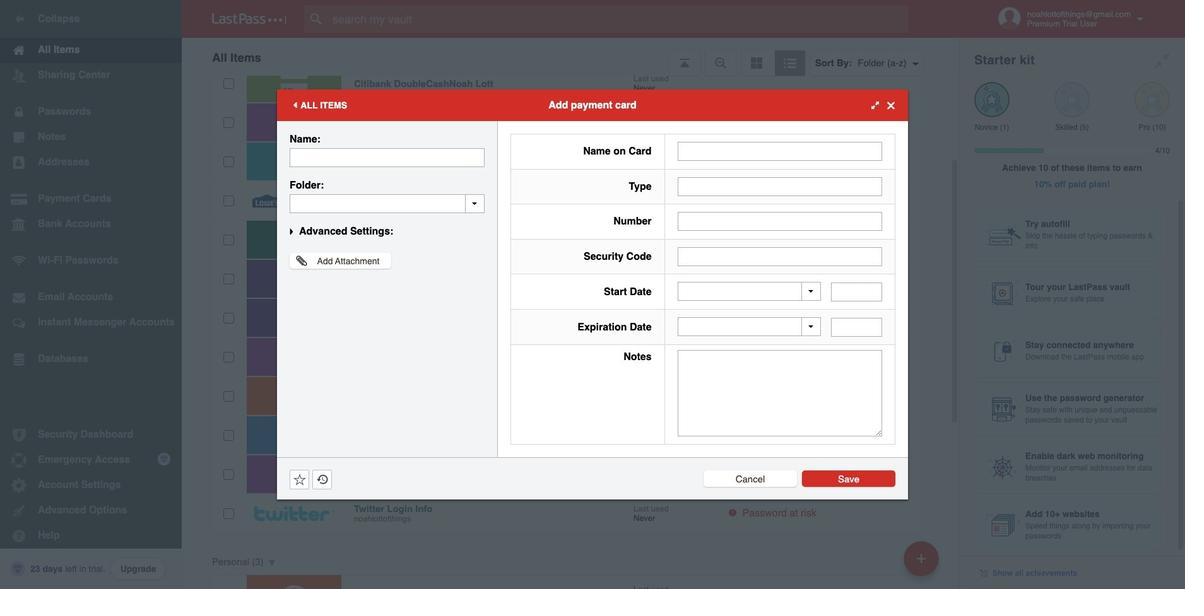 Task type: vqa. For each thing, say whether or not it's contained in the screenshot.
Search SEARCH FIELD
yes



Task type: locate. For each thing, give the bounding box(es) containing it.
None text field
[[678, 142, 882, 161]]

new item navigation
[[899, 538, 947, 590]]

search my vault text field
[[304, 5, 934, 33]]

None text field
[[290, 148, 485, 167], [678, 177, 882, 196], [290, 194, 485, 213], [678, 212, 882, 231], [678, 247, 882, 266], [831, 283, 882, 302], [831, 318, 882, 337], [678, 350, 882, 437], [290, 148, 485, 167], [678, 177, 882, 196], [290, 194, 485, 213], [678, 212, 882, 231], [678, 247, 882, 266], [831, 283, 882, 302], [831, 318, 882, 337], [678, 350, 882, 437]]

dialog
[[277, 90, 908, 500]]

vault options navigation
[[182, 38, 959, 76]]

Search search field
[[304, 5, 934, 33]]

main navigation navigation
[[0, 0, 182, 590]]



Task type: describe. For each thing, give the bounding box(es) containing it.
new item image
[[917, 554, 926, 563]]

lastpass image
[[212, 13, 287, 25]]



